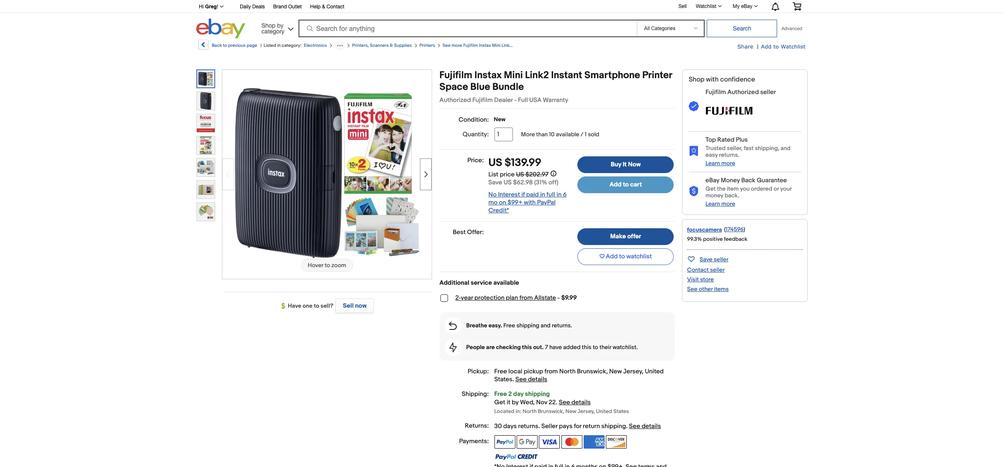 Task type: locate. For each thing, give the bounding box(es) containing it.
with details__icon image
[[689, 102, 699, 112], [689, 146, 699, 156], [689, 186, 699, 197], [449, 322, 457, 330], [449, 343, 457, 353]]

jersey, down watchlist.
[[624, 368, 644, 376]]

to right the one
[[314, 303, 319, 310]]

174596
[[726, 226, 744, 233]]

dollar sign image
[[281, 303, 288, 310]]

printers,
[[352, 43, 369, 48]]

1 horizontal spatial and
[[781, 145, 791, 152]]

brunswick, down 22
[[538, 409, 565, 416]]

new down watchlist.
[[609, 368, 622, 376]]

sell left now
[[343, 302, 354, 310]]

| left listed
[[261, 43, 262, 48]]

- inside fujifilm instax mini link2 instant smartphone printer space blue bundle authorized fujifilm dealer - full usa warranty
[[514, 96, 517, 104]]

. up discover image
[[626, 423, 628, 431]]

1 horizontal spatial contact
[[687, 267, 709, 274]]

free inside "free local pickup from north brunswick, new jersey, united states"
[[495, 368, 507, 376]]

cart
[[630, 181, 642, 189]]

scanners
[[370, 43, 389, 48]]

with inside no interest if paid in full in 6 mo on $99+ with paypal credit*
[[524, 199, 536, 207]]

shipping up out.
[[517, 323, 540, 330]]

0 horizontal spatial sell
[[343, 302, 354, 310]]

2 vertical spatial details
[[642, 423, 661, 431]]

mini
[[492, 43, 501, 48], [504, 70, 523, 81]]

more down seller,
[[722, 160, 736, 167]]

days
[[503, 423, 517, 431]]

contact right the help at the top
[[327, 4, 345, 10]]

shop
[[262, 22, 276, 29], [689, 76, 705, 84]]

shop right printer at right
[[689, 76, 705, 84]]

in right listed
[[277, 43, 281, 48]]

share
[[738, 43, 754, 50]]

0 vertical spatial shipping
[[517, 323, 540, 330]]

contact up the visit store link
[[687, 267, 709, 274]]

1 horizontal spatial authorized
[[728, 88, 759, 96]]

top
[[706, 136, 716, 144]]

2 vertical spatial see details link
[[629, 423, 661, 431]]

this left out.
[[522, 344, 532, 351]]

save up contact seller link
[[700, 256, 713, 263]]

brunswick,
[[577, 368, 608, 376], [538, 409, 565, 416]]

0 horizontal spatial &
[[322, 4, 325, 10]]

master card image
[[562, 436, 583, 449]]

people
[[466, 344, 485, 351]]

1 vertical spatial ebay
[[706, 177, 720, 185]]

returns. up have
[[552, 323, 572, 330]]

to left watchlist
[[619, 253, 625, 261]]

.
[[513, 376, 514, 384], [556, 399, 558, 407], [539, 423, 540, 431], [626, 423, 628, 431]]

2 learn from the top
[[706, 201, 720, 208]]

with details__icon image left "easy"
[[689, 146, 699, 156]]

my ebay
[[733, 3, 753, 9]]

details
[[528, 376, 548, 384], [572, 399, 591, 407], [642, 423, 661, 431]]

add inside share | add to watchlist
[[761, 43, 772, 50]]

add down buy
[[610, 181, 622, 189]]

to inside share | add to watchlist
[[774, 43, 779, 50]]

us $139.99 main content
[[440, 70, 675, 468]]

1 vertical spatial learn more link
[[706, 201, 736, 208]]

0 horizontal spatial available
[[494, 279, 519, 287]]

brand outlet link
[[273, 3, 302, 12]]

seller inside button
[[714, 256, 729, 263]]

help & contact link
[[310, 3, 345, 12]]

1 horizontal spatial shop
[[689, 76, 705, 84]]

watchlist down advanced
[[781, 43, 806, 50]]

0 vertical spatial jersey,
[[624, 368, 644, 376]]

get left "it"
[[495, 399, 505, 407]]

with details__icon image left fujifilm logo
[[689, 102, 699, 112]]

united
[[645, 368, 664, 376], [596, 409, 613, 416]]

1 vertical spatial sell
[[343, 302, 354, 310]]

1 horizontal spatial from
[[545, 368, 558, 376]]

1 horizontal spatial brunswick,
[[577, 368, 608, 376]]

2 horizontal spatial us
[[516, 171, 524, 179]]

item
[[727, 186, 739, 193]]

shop by category button
[[258, 19, 296, 37]]

new up pays
[[566, 409, 577, 416]]

1 vertical spatial seller
[[714, 256, 729, 263]]

ebay right the 'my'
[[741, 3, 753, 9]]

best
[[453, 229, 466, 237]]

returns
[[518, 423, 539, 431]]

your
[[781, 186, 792, 193]]

2-
[[456, 294, 461, 302]]

0 vertical spatial see details link
[[516, 376, 548, 384]]

states up "it"
[[495, 376, 513, 384]]

0 horizontal spatial authorized
[[440, 96, 471, 104]]

in left full at the top right of page
[[540, 191, 545, 199]]

breathe easy. free shipping and returns.
[[466, 323, 572, 330]]

back up you
[[742, 177, 756, 185]]

back inside ebay money back guarantee get the item you ordered or your money back. learn more
[[742, 177, 756, 185]]

no interest if paid in full in 6 mo on $99+ with paypal credit* link
[[489, 191, 567, 215]]

sell now link
[[333, 299, 374, 314]]

offer
[[628, 233, 641, 241]]

get inside ebay money back guarantee get the item you ordered or your money back. learn more
[[706, 186, 716, 193]]

0 horizontal spatial get
[[495, 399, 505, 407]]

0 horizontal spatial with
[[524, 199, 536, 207]]

save
[[489, 179, 502, 187], [700, 256, 713, 263]]

returns. inside the top rated plus trusted seller, fast shipping, and easy returns. learn more
[[719, 152, 740, 159]]

states inside "free local pickup from north brunswick, new jersey, united states"
[[495, 376, 513, 384]]

sell for sell now
[[343, 302, 354, 310]]

0 horizontal spatial -
[[514, 96, 517, 104]]

1 vertical spatial see details link
[[559, 399, 591, 407]]

visit
[[687, 276, 699, 284]]

0 horizontal spatial united
[[596, 409, 613, 416]]

to left cart
[[623, 181, 629, 189]]

0 vertical spatial &
[[322, 4, 325, 10]]

0 horizontal spatial ebay
[[706, 177, 720, 185]]

. up day
[[513, 376, 514, 384]]

see inside free 2 day shipping get it by wed, nov 22 . see details located in: north brunswick, new jersey, united states
[[559, 399, 570, 407]]

0 vertical spatial more
[[452, 43, 462, 48]]

1 horizontal spatial -
[[558, 294, 560, 302]]

add inside button
[[606, 253, 618, 261]]

rated
[[718, 136, 735, 144]]

- left full
[[514, 96, 517, 104]]

located
[[495, 409, 515, 416]]

| listed in category:
[[261, 43, 302, 48]]

learn
[[706, 160, 720, 167], [706, 201, 720, 208]]

0 vertical spatial brunswick,
[[577, 368, 608, 376]]

0 vertical spatial and
[[781, 145, 791, 152]]

learn inside ebay money back guarantee get the item you ordered or your money back. learn more
[[706, 201, 720, 208]]

paypal
[[537, 199, 556, 207]]

mo
[[489, 199, 498, 207]]

brunswick, inside "free local pickup from north brunswick, new jersey, united states"
[[577, 368, 608, 376]]

1 vertical spatial shop
[[689, 76, 705, 84]]

watchlist
[[696, 3, 717, 9], [781, 43, 806, 50]]

people are checking this out. 7 have added this to their watchlist.
[[466, 344, 638, 351]]

in left 6 on the right top of the page
[[557, 191, 562, 199]]

99.3%
[[687, 236, 702, 243]]

more down search for anything text field
[[452, 43, 462, 48]]

sell left the 'watchlist' link
[[679, 3, 687, 9]]

advanced
[[782, 26, 803, 31]]

picture 6 of 7 image
[[197, 181, 215, 199]]

0 horizontal spatial from
[[520, 294, 533, 302]]

with right $99+
[[524, 199, 536, 207]]

hi
[[199, 4, 204, 10]]

more down back.
[[722, 201, 736, 208]]

0 horizontal spatial contact
[[327, 4, 345, 10]]

add down make
[[606, 253, 618, 261]]

additional service available
[[440, 279, 519, 287]]

1 learn more link from the top
[[706, 160, 736, 167]]

0 vertical spatial learn
[[706, 160, 720, 167]]

1 horizontal spatial this
[[582, 344, 592, 351]]

0 vertical spatial contact
[[327, 4, 345, 10]]

get inside free 2 day shipping get it by wed, nov 22 . see details located in: north brunswick, new jersey, united states
[[495, 399, 505, 407]]

north down added
[[560, 368, 576, 376]]

1 horizontal spatial back
[[742, 177, 756, 185]]

1 horizontal spatial jersey,
[[624, 368, 644, 376]]

0 horizontal spatial brunswick,
[[538, 409, 565, 416]]

save inside button
[[700, 256, 713, 263]]

the
[[717, 186, 726, 193]]

1 vertical spatial new
[[609, 368, 622, 376]]

north
[[560, 368, 576, 376], [523, 409, 537, 416]]

0 vertical spatial add
[[761, 43, 772, 50]]

money
[[706, 192, 724, 199]]

2 this from the left
[[582, 344, 592, 351]]

ebay up the
[[706, 177, 720, 185]]

by right "it"
[[512, 399, 519, 407]]

sell
[[679, 3, 687, 9], [343, 302, 354, 310]]

or
[[774, 186, 779, 193]]

1 vertical spatial contact
[[687, 267, 709, 274]]

shipping up nov
[[525, 391, 550, 399]]

available left /
[[556, 131, 580, 138]]

6
[[563, 191, 567, 199]]

. see details
[[513, 376, 548, 384]]

0 horizontal spatial save
[[489, 179, 502, 187]]

| right the share "button"
[[757, 43, 759, 50]]

and up 7 on the right of page
[[541, 323, 551, 330]]

returns. down rated
[[719, 152, 740, 159]]

link2
[[525, 70, 549, 81]]

2 horizontal spatial new
[[609, 368, 622, 376]]

in
[[277, 43, 281, 48], [540, 191, 545, 199], [557, 191, 562, 199]]

wireless
[[514, 43, 532, 48]]

1 horizontal spatial details
[[572, 399, 591, 407]]

this right added
[[582, 344, 592, 351]]

authorized down "space" on the top
[[440, 96, 471, 104]]

shipping up discover image
[[602, 423, 626, 431]]

0 vertical spatial details
[[528, 376, 548, 384]]

learn more link down money
[[706, 201, 736, 208]]

0 vertical spatial ebay
[[741, 3, 753, 9]]

0 vertical spatial new
[[494, 116, 506, 123]]

new up quantity: text field
[[494, 116, 506, 123]]

picture 7 of 7 image
[[197, 203, 215, 221]]

with details__icon image left money
[[689, 186, 699, 197]]

sell inside 'account' navigation
[[679, 3, 687, 9]]

get for ebay
[[706, 186, 716, 193]]

seller,
[[727, 145, 743, 152]]

get left the
[[706, 186, 716, 193]]

0 vertical spatial north
[[560, 368, 576, 376]]

0 vertical spatial available
[[556, 131, 580, 138]]

than
[[536, 131, 548, 138]]

free left the "local" on the right bottom of page
[[495, 368, 507, 376]]

1 vertical spatial back
[[742, 177, 756, 185]]

add right share
[[761, 43, 772, 50]]

return
[[583, 423, 600, 431]]

0 vertical spatial by
[[277, 22, 284, 29]]

learn down money
[[706, 201, 720, 208]]

and right the shipping,
[[781, 145, 791, 152]]

offer:
[[467, 229, 484, 237]]

available
[[556, 131, 580, 138], [494, 279, 519, 287]]

free up "it"
[[495, 391, 507, 399]]

1 vertical spatial brunswick,
[[538, 409, 565, 416]]

save up no
[[489, 179, 502, 187]]

1 vertical spatial from
[[545, 368, 558, 376]]

learn inside the top rated plus trusted seller, fast shipping, and easy returns. learn more
[[706, 160, 720, 167]]

0 horizontal spatial and
[[541, 323, 551, 330]]

watchlist right 'sell' link
[[696, 3, 717, 9]]

by
[[277, 22, 284, 29], [512, 399, 519, 407]]

paid
[[526, 191, 539, 199]]

none submit inside shop by category banner
[[707, 20, 778, 37]]

free right easy.
[[504, 323, 515, 330]]

see details link for get it by wed, nov 22
[[559, 399, 591, 407]]

pickup:
[[468, 368, 489, 376]]

north down wed,
[[523, 409, 537, 416]]

2 vertical spatial seller
[[710, 267, 725, 274]]

available up plan
[[494, 279, 519, 287]]

1 vertical spatial by
[[512, 399, 519, 407]]

2 vertical spatial add
[[606, 253, 618, 261]]

1 horizontal spatial north
[[560, 368, 576, 376]]

by down brand
[[277, 22, 284, 29]]

more than 10 available / 1 sold
[[521, 131, 600, 138]]

warranty
[[543, 96, 569, 104]]

1 vertical spatial jersey,
[[578, 409, 595, 416]]

save inside us $139.99 main content
[[489, 179, 502, 187]]

1 vertical spatial shipping
[[525, 391, 550, 399]]

shipping inside free 2 day shipping get it by wed, nov 22 . see details located in: north brunswick, new jersey, united states
[[525, 391, 550, 399]]

seller
[[761, 88, 776, 96], [714, 256, 729, 263], [710, 267, 725, 274]]

1 vertical spatial learn
[[706, 201, 720, 208]]

0 vertical spatial save
[[489, 179, 502, 187]]

free for local
[[495, 368, 507, 376]]

0 vertical spatial learn more link
[[706, 160, 736, 167]]

- left $9.99
[[558, 294, 560, 302]]

it
[[507, 399, 511, 407]]

0 horizontal spatial returns.
[[552, 323, 572, 330]]

instax up dealer
[[475, 70, 502, 81]]

. left seller in the bottom of the page
[[539, 423, 540, 431]]

shop up listed
[[262, 22, 276, 29]]

jersey, inside "free local pickup from north brunswick, new jersey, united states"
[[624, 368, 644, 376]]

2 learn more link from the top
[[706, 201, 736, 208]]

with details__icon image left people
[[449, 343, 457, 353]]

help & contact
[[310, 4, 345, 10]]

1 learn from the top
[[706, 160, 720, 167]]

0 vertical spatial watchlist
[[696, 3, 717, 9]]

us up list
[[489, 157, 503, 170]]

shop inside shop by category
[[262, 22, 276, 29]]

fujifilm instax mini link2 instant smartphone printer space blue bundle - picture 1 of 7 image
[[222, 69, 432, 278]]

1 horizontal spatial ebay
[[741, 3, 753, 9]]

0 horizontal spatial by
[[277, 22, 284, 29]]

0 horizontal spatial north
[[523, 409, 537, 416]]

paypal credit image
[[495, 455, 538, 461]]

1 vertical spatial instax
[[475, 70, 502, 81]]

back left previous
[[212, 43, 222, 48]]

interest
[[498, 191, 520, 199]]

1 vertical spatial free
[[495, 368, 507, 376]]

us up interest
[[504, 179, 512, 187]]

1 vertical spatial returns.
[[552, 323, 572, 330]]

0 vertical spatial shop
[[262, 22, 276, 29]]

2 vertical spatial free
[[495, 391, 507, 399]]

add to watchlist link
[[761, 43, 806, 51]]

seller inside contact seller visit store see other items
[[710, 267, 725, 274]]

learn more link down "easy"
[[706, 160, 736, 167]]

to down advanced 'link'
[[774, 43, 779, 50]]

instax left link
[[479, 43, 491, 48]]

instax inside fujifilm instax mini link2 instant smartphone printer space blue bundle authorized fujifilm dealer - full usa warranty
[[475, 70, 502, 81]]

1 vertical spatial get
[[495, 399, 505, 407]]

0 horizontal spatial states
[[495, 376, 513, 384]]

and
[[781, 145, 791, 152], [541, 323, 551, 330]]

None submit
[[707, 20, 778, 37]]

authorized
[[728, 88, 759, 96], [440, 96, 471, 104]]

breathe
[[466, 323, 487, 330]]

focuscamera ( 174596 ) 99.3% positive feedback
[[687, 226, 748, 243]]

learn more link
[[706, 160, 736, 167], [706, 201, 736, 208]]

new inside "free local pickup from north brunswick, new jersey, united states"
[[609, 368, 622, 376]]

with details__icon image left breathe
[[449, 322, 457, 330]]

1 horizontal spatial available
[[556, 131, 580, 138]]

0 vertical spatial states
[[495, 376, 513, 384]]

free inside free 2 day shipping get it by wed, nov 22 . see details located in: north brunswick, new jersey, united states
[[495, 391, 507, 399]]

from right plan
[[520, 294, 533, 302]]

2 left day
[[509, 391, 512, 399]]

us
[[489, 157, 503, 170], [516, 171, 524, 179], [504, 179, 512, 187]]

0 horizontal spatial jersey,
[[578, 409, 595, 416]]

from right pickup
[[545, 368, 558, 376]]

authorized inside fujifilm instax mini link2 instant smartphone printer space blue bundle authorized fujifilm dealer - full usa warranty
[[440, 96, 471, 104]]

with left confidence
[[706, 76, 719, 84]]

0 horizontal spatial shop
[[262, 22, 276, 29]]

. inside free 2 day shipping get it by wed, nov 22 . see details located in: north brunswick, new jersey, united states
[[556, 399, 558, 407]]

0 horizontal spatial see details link
[[516, 376, 548, 384]]

$139.99
[[505, 157, 542, 170]]

more
[[452, 43, 462, 48], [722, 160, 736, 167], [722, 201, 736, 208]]

mini left link
[[492, 43, 501, 48]]

year
[[461, 294, 473, 302]]

jersey, up return
[[578, 409, 595, 416]]

1 horizontal spatial with
[[706, 76, 719, 84]]

shipping for day
[[525, 391, 550, 399]]

it
[[623, 161, 627, 169]]

shipping:
[[462, 391, 489, 399]]

0 vertical spatial back
[[212, 43, 222, 48]]

0 horizontal spatial watchlist
[[696, 3, 717, 9]]

supplies
[[394, 43, 412, 48]]

1 vertical spatial save
[[700, 256, 713, 263]]

new inside free 2 day shipping get it by wed, nov 22 . see details located in: north brunswick, new jersey, united states
[[566, 409, 577, 416]]

& left supplies
[[390, 43, 393, 48]]

& right the help at the top
[[322, 4, 325, 10]]

space
[[440, 81, 468, 93]]

1 vertical spatial north
[[523, 409, 537, 416]]

2 vertical spatial new
[[566, 409, 577, 416]]

by inside shop by category
[[277, 22, 284, 29]]

us down "$139.99"
[[516, 171, 524, 179]]

learn down "easy"
[[706, 160, 720, 167]]

2 inside free 2 day shipping get it by wed, nov 22 . see details located in: north brunswick, new jersey, united states
[[509, 391, 512, 399]]

authorized down confidence
[[728, 88, 759, 96]]

and inside us $139.99 main content
[[541, 323, 551, 330]]

brunswick, down their
[[577, 368, 608, 376]]

2 right link
[[511, 43, 513, 48]]

get
[[706, 186, 716, 193], [495, 399, 505, 407]]

more inside ebay money back guarantee get the item you ordered or your money back. learn more
[[722, 201, 736, 208]]

add for add to watchlist
[[606, 253, 618, 261]]

. right nov
[[556, 399, 558, 407]]

2 horizontal spatial in
[[557, 191, 562, 199]]

mini left link2
[[504, 70, 523, 81]]

states up discover image
[[614, 409, 629, 416]]

price:
[[468, 157, 484, 165]]

additional
[[440, 279, 470, 287]]

1 horizontal spatial states
[[614, 409, 629, 416]]



Task type: vqa. For each thing, say whether or not it's contained in the screenshot.
Account navigation
yes



Task type: describe. For each thing, give the bounding box(es) containing it.
save us $62.98 (31% off)
[[489, 179, 559, 187]]

learn more link for money
[[706, 201, 736, 208]]

fast
[[744, 145, 754, 152]]

add to cart link
[[578, 177, 674, 194]]

with details__icon image for ebay money back guarantee
[[689, 186, 699, 197]]

discover image
[[606, 436, 627, 449]]

seller for contact seller visit store see other items
[[710, 267, 725, 274]]

pickup
[[524, 368, 543, 376]]

easy
[[706, 152, 718, 159]]

get for free
[[495, 399, 505, 407]]

my ebay link
[[728, 1, 762, 11]]

best offer:
[[453, 229, 484, 237]]

with details__icon image for top rated plus
[[689, 146, 699, 156]]

!
[[217, 4, 218, 10]]

now
[[355, 302, 367, 310]]

by inside free 2 day shipping get it by wed, nov 22 . see details located in: north brunswick, new jersey, united states
[[512, 399, 519, 407]]

save for save seller
[[700, 256, 713, 263]]

$9.99
[[562, 294, 577, 302]]

brunswick, inside free 2 day shipping get it by wed, nov 22 . see details located in: north brunswick, new jersey, united states
[[538, 409, 565, 416]]

back to previous page link
[[198, 40, 257, 53]]

sell for sell
[[679, 3, 687, 9]]

1 this from the left
[[522, 344, 532, 351]]

shipping for free
[[517, 323, 540, 330]]

shop by category banner
[[194, 0, 808, 41]]

0 vertical spatial from
[[520, 294, 533, 302]]

are
[[486, 344, 495, 351]]

to left previous
[[223, 43, 227, 48]]

more inside the top rated plus trusted seller, fast shipping, and easy returns. learn more
[[722, 160, 736, 167]]

condition:
[[459, 116, 489, 124]]

returns. inside us $139.99 main content
[[552, 323, 572, 330]]

quantity:
[[463, 131, 489, 139]]

add for add to cart
[[610, 181, 622, 189]]

& inside 'account' navigation
[[322, 4, 325, 10]]

/
[[581, 131, 584, 138]]

free for 2
[[495, 391, 507, 399]]

united inside free 2 day shipping get it by wed, nov 22 . see details located in: north brunswick, new jersey, united states
[[596, 409, 613, 416]]

picture 1 of 7 image
[[197, 70, 214, 88]]

0 horizontal spatial |
[[261, 43, 262, 48]]

2 vertical spatial shipping
[[602, 423, 626, 431]]

save seller button
[[687, 255, 729, 264]]

list
[[489, 171, 499, 179]]

0 horizontal spatial in
[[277, 43, 281, 48]]

0 vertical spatial seller
[[761, 88, 776, 96]]

buy it now
[[611, 161, 641, 169]]

focuscamera link
[[687, 227, 722, 234]]

have
[[550, 344, 562, 351]]

have one to sell?
[[288, 303, 333, 310]]

free local pickup from north brunswick, new jersey, united states
[[495, 368, 664, 384]]

22
[[549, 399, 556, 407]]

with details__icon image for breathe easy.
[[449, 322, 457, 330]]

1 horizontal spatial |
[[757, 43, 759, 50]]

picture 5 of 7 image
[[197, 159, 215, 177]]

payments:
[[459, 438, 489, 446]]

google pay image
[[517, 436, 538, 449]]

picture 4 of 7 image
[[197, 137, 215, 155]]

allstate
[[534, 294, 556, 302]]

10
[[549, 131, 555, 138]]

share | add to watchlist
[[738, 43, 806, 50]]

see other items link
[[687, 286, 729, 293]]

picture 3 of 7 image
[[197, 114, 215, 132]]

back to previous page
[[212, 43, 257, 48]]

instant
[[551, 70, 582, 81]]

ebay money back guarantee get the item you ordered or your money back. learn more
[[706, 177, 792, 208]]

1 vertical spatial available
[[494, 279, 519, 287]]

united inside "free local pickup from north brunswick, new jersey, united states"
[[645, 368, 664, 376]]

fujifilm instax mini link2 instant smartphone printer space blue bundle authorized fujifilm dealer - full usa warranty
[[440, 70, 672, 104]]

add to watchlist button
[[578, 249, 674, 266]]

account navigation
[[194, 0, 808, 13]]

$62.98
[[513, 179, 533, 187]]

positive
[[703, 236, 723, 243]]

picture 2 of 7 image
[[197, 92, 215, 110]]

30 days returns . seller pays for return shipping . see details
[[495, 423, 661, 431]]

local
[[509, 368, 522, 376]]

bundle
[[493, 81, 524, 93]]

link
[[502, 43, 510, 48]]

easy.
[[489, 323, 502, 330]]

0 vertical spatial with
[[706, 76, 719, 84]]

0 vertical spatial mini
[[492, 43, 501, 48]]

1 horizontal spatial us
[[504, 179, 512, 187]]

credit*
[[489, 207, 509, 215]]

ebay inside "link"
[[741, 3, 753, 9]]

on
[[499, 199, 506, 207]]

0 horizontal spatial details
[[528, 376, 548, 384]]

paypal image
[[495, 436, 515, 449]]

shop for shop by category
[[262, 22, 276, 29]]

plus
[[736, 136, 748, 144]]

watchlist
[[627, 253, 652, 261]]

2 horizontal spatial see details link
[[629, 423, 661, 431]]

one
[[303, 303, 313, 310]]

0 vertical spatial free
[[504, 323, 515, 330]]

contact seller link
[[687, 267, 725, 274]]

contact inside help & contact link
[[327, 4, 345, 10]]

sell link
[[675, 3, 691, 9]]

)
[[744, 226, 746, 233]]

greg
[[205, 4, 217, 10]]

mini inside fujifilm instax mini link2 instant smartphone printer space blue bundle authorized fujifilm dealer - full usa warranty
[[504, 70, 523, 81]]

shop by category
[[262, 22, 285, 35]]

0 vertical spatial instax
[[479, 43, 491, 48]]

1 vertical spatial -
[[558, 294, 560, 302]]

see details link for free local pickup from north brunswick, new jersey, united states
[[516, 376, 548, 384]]

smartphone
[[585, 70, 640, 81]]

1 horizontal spatial in
[[540, 191, 545, 199]]

american express image
[[584, 436, 605, 449]]

free 2 day shipping get it by wed, nov 22 . see details located in: north brunswick, new jersey, united states
[[495, 391, 629, 416]]

2-year protection plan from allstate - $9.99
[[456, 294, 577, 302]]

brand outlet
[[273, 4, 302, 10]]

jersey, inside free 2 day shipping get it by wed, nov 22 . see details located in: north brunswick, new jersey, united states
[[578, 409, 595, 416]]

states inside free 2 day shipping get it by wed, nov 22 . see details located in: north brunswick, new jersey, united states
[[614, 409, 629, 416]]

your shopping cart image
[[793, 2, 802, 10]]

if
[[522, 191, 525, 199]]

hi greg !
[[199, 4, 218, 10]]

shop for shop with confidence
[[689, 76, 705, 84]]

contact seller visit store see other items
[[687, 267, 729, 293]]

contact inside contact seller visit store see other items
[[687, 267, 709, 274]]

Search for anything text field
[[300, 21, 636, 36]]

watchlist inside share | add to watchlist
[[781, 43, 806, 50]]

off)
[[549, 179, 559, 187]]

with details__icon image for fujifilm authorized seller
[[689, 102, 699, 112]]

1 vertical spatial &
[[390, 43, 393, 48]]

pays
[[559, 423, 573, 431]]

you
[[740, 186, 750, 193]]

top rated plus trusted seller, fast shipping, and easy returns. learn more
[[706, 136, 791, 167]]

Quantity: text field
[[495, 128, 513, 142]]

see inside contact seller visit store see other items
[[687, 286, 698, 293]]

2 horizontal spatial details
[[642, 423, 661, 431]]

and inside the top rated plus trusted seller, fast shipping, and easy returns. learn more
[[781, 145, 791, 152]]

to left their
[[593, 344, 598, 351]]

details inside free 2 day shipping get it by wed, nov 22 . see details located in: north brunswick, new jersey, united states
[[572, 399, 591, 407]]

to inside button
[[619, 253, 625, 261]]

plan
[[506, 294, 518, 302]]

north inside "free local pickup from north brunswick, new jersey, united states"
[[560, 368, 576, 376]]

printers link
[[420, 43, 435, 48]]

us $139.99
[[489, 157, 542, 170]]

fujifilm logo image
[[706, 98, 753, 124]]

30
[[495, 423, 502, 431]]

daily deals link
[[240, 3, 265, 12]]

items
[[714, 286, 729, 293]]

learn more link for rated
[[706, 160, 736, 167]]

ordered
[[751, 186, 773, 193]]

north inside free 2 day shipping get it by wed, nov 22 . see details located in: north brunswick, new jersey, united states
[[523, 409, 537, 416]]

category
[[262, 28, 285, 35]]

share button
[[738, 43, 754, 51]]

protection
[[475, 294, 505, 302]]

ebay inside ebay money back guarantee get the item you ordered or your money back. learn more
[[706, 177, 720, 185]]

0 vertical spatial 2
[[511, 43, 513, 48]]

seller for save seller
[[714, 256, 729, 263]]

add to watchlist
[[606, 253, 652, 261]]

brand
[[273, 4, 287, 10]]

save for save us $62.98 (31% off)
[[489, 179, 502, 187]]

7
[[545, 344, 548, 351]]

see more fujifilm instax mini link 2 wireless photo pri... link
[[443, 43, 554, 48]]

checking
[[496, 344, 521, 351]]

watchlist inside 'account' navigation
[[696, 3, 717, 9]]

visa image
[[539, 436, 560, 449]]

with details__icon image for people are checking this out.
[[449, 343, 457, 353]]

from inside "free local pickup from north brunswick, new jersey, united states"
[[545, 368, 558, 376]]

blue
[[471, 81, 490, 93]]

0 horizontal spatial us
[[489, 157, 503, 170]]

0 horizontal spatial new
[[494, 116, 506, 123]]



